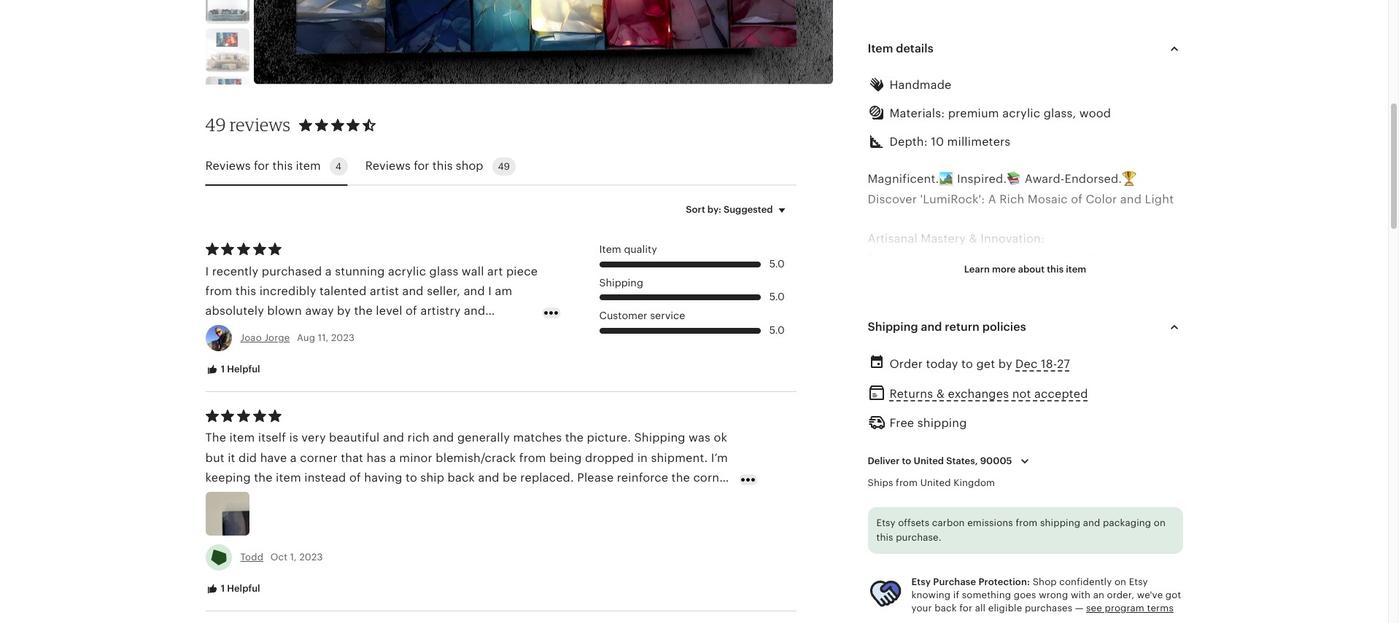 Task type: locate. For each thing, give the bounding box(es) containing it.
united up crystalline
[[914, 456, 944, 467]]

shipping up intricate
[[917, 417, 967, 430]]

helpful for 1st '1 helpful' button from the bottom of the page
[[227, 584, 260, 595]]

not
[[1012, 388, 1031, 400], [1145, 491, 1164, 503]]

that up interior
[[986, 451, 1008, 463]]

helpful down todd
[[227, 584, 260, 595]]

2 vertical spatial on
[[1115, 577, 1126, 588]]

for left future on the left of page
[[254, 492, 270, 504]]

2 horizontal spatial on
[[1154, 518, 1166, 529]]

0 horizontal spatial back
[[448, 472, 475, 484]]

glass,
[[1044, 107, 1076, 120]]

0 vertical spatial luxurious
[[868, 272, 920, 285]]

quality inside step into the fascinating world of 'lumirock', a luxurious display of artistry where the grandeur of geodes and the subtlety of marble unite. masterfully designed by our artisans in the uk and usa, this piece pays homage to the raw, natural beauty of earth's treasures. instead of using actual marble or geode pieces, we utilize a special 4k museum-quality material, meticulously hand-applied on the backside of substantial 10mm thick acrylic glass. this process results in an intricate collection of marble blocks, rich in jewel-toned hues, that beautifully resemble the vibrant, crystalline interior of natural geodes. the advanced technique used in 'lumirock' ensures not only the depth and vividness of color but also the impression of real marble and geode textures, making it a striking and luxurious addition to any space.
[[1093, 372, 1132, 384]]

on up this
[[1075, 391, 1090, 404]]

and inside "etsy offsets carbon emissions from shipping and packaging on this purchase."
[[1083, 518, 1100, 529]]

view details of this review photo by todd image
[[205, 492, 249, 536]]

1 horizontal spatial &
[[969, 233, 977, 245]]

1 1 helpful button from the top
[[194, 357, 271, 384]]

etsy up impression
[[876, 518, 896, 529]]

1 vertical spatial 5.0
[[769, 291, 785, 303]]

the up our
[[938, 292, 956, 305]]

in up reinforce
[[637, 452, 648, 464]]

0 vertical spatial 1 helpful button
[[194, 357, 271, 384]]

2 horizontal spatial from
[[1016, 518, 1038, 529]]

item for item details
[[868, 42, 893, 55]]

get
[[976, 358, 995, 370]]

grandeur
[[1085, 272, 1137, 285]]

0 horizontal spatial it
[[228, 452, 235, 464]]

uk
[[1046, 312, 1062, 324]]

very
[[302, 432, 326, 445]]

49 right shop
[[498, 161, 510, 172]]

masterfully
[[1102, 292, 1165, 305]]

1 vertical spatial natural
[[1036, 471, 1076, 483]]

1 helpful down joao on the bottom of page
[[218, 364, 260, 375]]

1 vertical spatial not
[[1145, 491, 1164, 503]]

1 helpful
[[218, 364, 260, 375], [218, 584, 260, 595]]

jorge
[[264, 333, 290, 344]]

0 horizontal spatial 2023
[[299, 552, 323, 563]]

a down impression
[[879, 550, 885, 562]]

united
[[914, 456, 944, 467], [920, 478, 951, 489]]

& up eligible
[[990, 590, 998, 602]]

back
[[448, 472, 475, 484], [935, 603, 957, 614]]

etsy for etsy purchase protection:
[[911, 577, 931, 588]]

display
[[923, 272, 963, 285]]

1 vertical spatial shipping
[[1040, 518, 1080, 529]]

1 vertical spatial &
[[936, 388, 945, 400]]

1 horizontal spatial not
[[1145, 491, 1164, 503]]

on up making in the right of the page
[[1154, 518, 1166, 529]]

2 1 helpful button from the top
[[194, 576, 271, 603]]

got
[[1166, 590, 1181, 601]]

1 helpful button down todd
[[194, 576, 271, 603]]

see program terms
[[1086, 603, 1174, 614]]

not down 4k
[[1012, 388, 1031, 400]]

impression
[[868, 530, 930, 543]]

geodes
[[868, 292, 910, 305]]

1 vertical spatial 1 helpful button
[[194, 576, 271, 603]]

1 horizontal spatial luxurious
[[959, 550, 1011, 562]]

todd link
[[240, 552, 263, 563]]

1 horizontal spatial an
[[1093, 590, 1104, 601]]

matches
[[513, 432, 562, 445]]

5.0 for service
[[769, 325, 785, 336]]

etsy for etsy offsets carbon emissions from shipping and packaging on this purchase.
[[876, 518, 896, 529]]

homage
[[897, 332, 944, 344]]

0 vertical spatial from
[[519, 452, 546, 464]]

from inside "etsy offsets carbon emissions from shipping and packaging on this purchase."
[[1016, 518, 1038, 529]]

rich
[[1152, 431, 1174, 443], [407, 432, 430, 445]]

10mm
[[933, 411, 968, 424]]

& for excellence
[[990, 590, 998, 602]]

2 1 from the top
[[221, 584, 225, 595]]

states,
[[946, 456, 978, 467]]

1 vertical spatial on
[[1154, 518, 1166, 529]]

1 vertical spatial an
[[1093, 590, 1104, 601]]

the up being
[[565, 432, 584, 445]]

blocks,
[[1108, 431, 1149, 443]]

this left shop
[[432, 160, 453, 172]]

item left details at the right of the page
[[868, 42, 893, 55]]

reviews for reviews for this item
[[205, 160, 251, 172]]

10
[[931, 136, 944, 148]]

0 horizontal spatial from
[[519, 452, 546, 464]]

1 vertical spatial helpful
[[227, 584, 260, 595]]

on
[[1075, 391, 1090, 404], [1154, 518, 1166, 529], [1115, 577, 1126, 588]]

this inside learn more about this item dropdown button
[[1047, 264, 1064, 275]]

0 vertical spatial 1
[[221, 364, 225, 375]]

magnificent.🏞️
[[868, 173, 954, 186]]

by:
[[708, 204, 721, 215]]

shipping inside the item itself is very beautiful and rich and generally matches the picture. shipping was ok but it did have a corner that has a minor blemish/crack from being dropped in shipment.  i'm keeping the item instead of having to ship back and be replaced.  please reinforce the corner packing for future shipment/
[[634, 432, 686, 445]]

geodes.
[[1079, 471, 1125, 483]]

and inside dropdown button
[[921, 321, 942, 333]]

not inside step into the fascinating world of 'lumirock', a luxurious display of artistry where the grandeur of geodes and the subtlety of marble unite. masterfully designed by our artisans in the uk and usa, this piece pays homage to the raw, natural beauty of earth's treasures. instead of using actual marble or geode pieces, we utilize a special 4k museum-quality material, meticulously hand-applied on the backside of substantial 10mm thick acrylic glass. this process results in an intricate collection of marble blocks, rich in jewel-toned hues, that beautifully resemble the vibrant, crystalline interior of natural geodes. the advanced technique used in 'lumirock' ensures not only the depth and vividness of color but also the impression of real marble and geode textures, making it a striking and luxurious addition to any space.
[[1145, 491, 1164, 503]]

from up addition
[[1016, 518, 1038, 529]]

0 vertical spatial by
[[924, 312, 938, 324]]

the up "ensures"
[[1128, 471, 1149, 483]]

0 horizontal spatial corner
[[300, 452, 338, 464]]

return
[[945, 321, 980, 333]]

see program terms link
[[1086, 603, 1174, 614]]

1 horizontal spatial that
[[986, 451, 1008, 463]]

1 vertical spatial 2023
[[299, 552, 323, 563]]

natural
[[1010, 332, 1050, 344], [1036, 471, 1076, 483]]

and up the has
[[383, 432, 404, 445]]

& up fascinating
[[969, 233, 977, 245]]

1 helpful button down joao on the bottom of page
[[194, 357, 271, 384]]

item details button
[[855, 31, 1196, 66]]

item
[[868, 42, 893, 55], [599, 244, 621, 255]]

0 vertical spatial 2023
[[331, 333, 355, 344]]

rich right blocks,
[[1152, 431, 1174, 443]]

1 vertical spatial luxurious
[[959, 550, 1011, 562]]

etsy up we've
[[1129, 577, 1148, 588]]

0 horizontal spatial but
[[205, 452, 225, 464]]

0 vertical spatial 49
[[205, 114, 226, 136]]

1 horizontal spatial 49
[[498, 161, 510, 172]]

rich up 'minor'
[[407, 432, 430, 445]]

the down shipment.
[[672, 472, 690, 484]]

blemish/crack
[[436, 452, 516, 464]]

the up display
[[923, 253, 941, 265]]

& down utilize
[[936, 388, 945, 400]]

0 vertical spatial 1 helpful
[[218, 364, 260, 375]]

item for item quality
[[599, 244, 621, 255]]

etsy up knowing
[[911, 577, 931, 588]]

0 horizontal spatial shipping
[[917, 417, 967, 430]]

a right the has
[[389, 452, 396, 464]]

back inside shop confidently on etsy knowing if something goes wrong with an order, we've got your back for all eligible purchases —
[[935, 603, 957, 614]]

this down only
[[876, 533, 893, 543]]

in down free
[[909, 431, 919, 443]]

1 helpful button
[[194, 357, 271, 384], [194, 576, 271, 603]]

0 horizontal spatial reviews
[[205, 160, 251, 172]]

49
[[205, 114, 226, 136], [498, 161, 510, 172]]

from down matches
[[519, 452, 546, 464]]

1 horizontal spatial item
[[868, 42, 893, 55]]

hues,
[[952, 451, 983, 463]]

0 horizontal spatial not
[[1012, 388, 1031, 400]]

0 vertical spatial natural
[[1010, 332, 1050, 344]]

shipping inside "etsy offsets carbon emissions from shipping and packaging on this purchase."
[[1040, 518, 1080, 529]]

1 horizontal spatial geode
[[1118, 352, 1154, 364]]

united inside deliver to united states, 90005 dropdown button
[[914, 456, 944, 467]]

luxurious up the geodes
[[868, 272, 920, 285]]

11,
[[318, 333, 329, 344]]

1 horizontal spatial back
[[935, 603, 957, 614]]

minor
[[399, 452, 433, 464]]

1 vertical spatial quality
[[1093, 372, 1132, 384]]

2 horizontal spatial &
[[990, 590, 998, 602]]

0 vertical spatial on
[[1075, 391, 1090, 404]]

1 horizontal spatial etsy
[[911, 577, 931, 588]]

shop
[[1033, 577, 1057, 588]]

shipping down 'lumirock'
[[1040, 518, 1080, 529]]

1 horizontal spatial quality
[[1093, 372, 1132, 384]]

2 vertical spatial from
[[1016, 518, 1038, 529]]

1 horizontal spatial reviews
[[365, 160, 411, 172]]

natural up actual
[[1010, 332, 1050, 344]]

reviews right 4
[[365, 160, 411, 172]]

be
[[503, 472, 517, 484]]

1 vertical spatial 49
[[498, 161, 510, 172]]

on inside shop confidently on etsy knowing if something goes wrong with an order, we've got your back for all eligible purchases —
[[1115, 577, 1126, 588]]

2 acrylic from the top
[[1002, 411, 1040, 424]]

not right "ensures"
[[1145, 491, 1164, 503]]

0 vertical spatial acrylic
[[1002, 107, 1040, 120]]

shipment/
[[311, 492, 369, 504]]

today
[[926, 358, 958, 370]]

0 horizontal spatial 49
[[205, 114, 226, 136]]

but up keeping
[[205, 452, 225, 464]]

1 horizontal spatial on
[[1115, 577, 1126, 588]]

2 reviews from the left
[[365, 160, 411, 172]]

by up special
[[998, 358, 1012, 370]]

by inside step into the fascinating world of 'lumirock', a luxurious display of artistry where the grandeur of geodes and the subtlety of marble unite. masterfully designed by our artisans in the uk and usa, this piece pays homage to the raw, natural beauty of earth's treasures. instead of using actual marble or geode pieces, we utilize a special 4k museum-quality material, meticulously hand-applied on the backside of substantial 10mm thick acrylic glass. this process results in an intricate collection of marble blocks, rich in jewel-toned hues, that beautifully resemble the vibrant, crystalline interior of natural geodes. the advanced technique used in 'lumirock' ensures not only the depth and vividness of color but also the impression of real marble and geode textures, making it a striking and luxurious addition to any space.
[[924, 312, 938, 324]]

by
[[924, 312, 938, 324], [998, 358, 1012, 370]]

acrylic up collection at the bottom
[[1002, 411, 1040, 424]]

technical excellence & detail:
[[868, 590, 1037, 602]]

order,
[[1107, 590, 1134, 601]]

marble down emissions
[[973, 530, 1013, 543]]

magnificent.🏞️ inspired.📚 award-endorsed.🏆
[[868, 173, 1137, 186]]

2 vertical spatial &
[[990, 590, 998, 602]]

2 vertical spatial shipping
[[634, 432, 686, 445]]

1 vertical spatial but
[[1082, 510, 1101, 523]]

bestseller no 1: 'lumirock' artisan-crafted wall art image 9 image
[[205, 28, 249, 72]]

0 vertical spatial &
[[969, 233, 977, 245]]

shipping down the geodes
[[868, 321, 918, 333]]

for inside the item itself is very beautiful and rich and generally matches the picture. shipping was ok but it did have a corner that has a minor blemish/crack from being dropped in shipment.  i'm keeping the item instead of having to ship back and be replaced.  please reinforce the corner packing for future shipment/
[[254, 492, 270, 504]]

2023 right the 11,
[[331, 333, 355, 344]]

we
[[912, 372, 928, 384]]

terms
[[1147, 603, 1174, 614]]

1 reviews from the left
[[205, 160, 251, 172]]

tab list
[[205, 149, 796, 186]]

in inside the item itself is very beautiful and rich and generally matches the picture. shipping was ok but it did have a corner that has a minor blemish/crack from being dropped in shipment.  i'm keeping the item instead of having to ship back and be replaced.  please reinforce the corner packing for future shipment/
[[637, 452, 648, 464]]

and down display
[[913, 292, 934, 305]]

rich inside the item itself is very beautiful and rich and generally matches the picture. shipping was ok but it did have a corner that has a minor blemish/crack from being dropped in shipment.  i'm keeping the item instead of having to ship back and be replaced.  please reinforce the corner packing for future shipment/
[[407, 432, 430, 445]]

only
[[868, 510, 892, 523]]

0 vertical spatial 5.0
[[769, 258, 785, 270]]

premium
[[948, 107, 999, 120]]

to inside dropdown button
[[902, 456, 911, 467]]

backside
[[1115, 391, 1166, 404]]

1 acrylic from the top
[[1002, 107, 1040, 120]]

2 helpful from the top
[[227, 584, 260, 595]]

49 for 49 reviews
[[205, 114, 226, 136]]

the inside step into the fascinating world of 'lumirock', a luxurious display of artistry where the grandeur of geodes and the subtlety of marble unite. masterfully designed by our artisans in the uk and usa, this piece pays homage to the raw, natural beauty of earth's treasures. instead of using actual marble or geode pieces, we utilize a special 4k museum-quality material, meticulously hand-applied on the backside of substantial 10mm thick acrylic glass. this process results in an intricate collection of marble blocks, rich in jewel-toned hues, that beautifully resemble the vibrant, crystalline interior of natural geodes. the advanced technique used in 'lumirock' ensures not only the depth and vividness of color but also the impression of real marble and geode textures, making it a striking and luxurious addition to any space.
[[1128, 471, 1149, 483]]

any
[[1079, 550, 1099, 562]]

eligible
[[988, 603, 1022, 614]]

1 horizontal spatial by
[[998, 358, 1012, 370]]

0 vertical spatial corner
[[300, 452, 338, 464]]

0 vertical spatial it
[[228, 452, 235, 464]]

1 helpful from the top
[[227, 364, 260, 375]]

geode down earth's
[[1118, 352, 1154, 364]]

it left did
[[228, 452, 235, 464]]

0 horizontal spatial an
[[923, 431, 936, 443]]

an down free shipping
[[923, 431, 936, 443]]

emissions
[[967, 518, 1013, 529]]

reviews down 49 reviews
[[205, 160, 251, 172]]

quality up customer service
[[624, 244, 657, 255]]

natural up 'lumirock'
[[1036, 471, 1076, 483]]

marble
[[1023, 292, 1063, 305], [1060, 352, 1099, 364], [1065, 431, 1105, 443], [973, 530, 1013, 543]]

1 vertical spatial 1 helpful
[[218, 584, 260, 595]]

shipping inside shipping and return policies dropdown button
[[868, 321, 918, 333]]

marble down 'beauty'
[[1060, 352, 1099, 364]]

ships from united kingdom
[[868, 478, 995, 489]]

0 horizontal spatial the
[[205, 432, 226, 445]]

1 5.0 from the top
[[769, 258, 785, 270]]

1 vertical spatial 1
[[221, 584, 225, 595]]

tab list containing reviews for this item
[[205, 149, 796, 186]]

1 vertical spatial from
[[896, 478, 918, 489]]

0 vertical spatial back
[[448, 472, 475, 484]]

0 horizontal spatial item
[[599, 244, 621, 255]]

depth
[[917, 510, 951, 523]]

0 vertical spatial shipping
[[917, 417, 967, 430]]

to down our
[[947, 332, 959, 344]]

0 vertical spatial an
[[923, 431, 936, 443]]

1 horizontal spatial the
[[1128, 471, 1149, 483]]

1 vertical spatial united
[[920, 478, 951, 489]]

0 vertical spatial not
[[1012, 388, 1031, 400]]

materials: premium acrylic glass, wood
[[890, 107, 1111, 120]]

0 vertical spatial geode
[[1118, 352, 1154, 364]]

0 horizontal spatial quality
[[624, 244, 657, 255]]

1 horizontal spatial rich
[[1152, 431, 1174, 443]]

1 helpful down todd
[[218, 584, 260, 595]]

0 horizontal spatial rich
[[407, 432, 430, 445]]

0 vertical spatial item
[[868, 42, 893, 55]]

0 vertical spatial shipping
[[599, 277, 643, 289]]

2023 right 1,
[[299, 552, 323, 563]]

something
[[962, 590, 1011, 601]]

reinforce
[[617, 472, 668, 484]]

luxurious up etsy purchase protection: at the bottom
[[959, 550, 1011, 562]]

geode down color
[[1040, 530, 1077, 543]]

that down beautiful
[[341, 452, 363, 464]]

2 horizontal spatial etsy
[[1129, 577, 1148, 588]]

helpful
[[227, 364, 260, 375], [227, 584, 260, 595]]

applied
[[1030, 391, 1072, 404]]

0 vertical spatial but
[[205, 452, 225, 464]]

having
[[364, 472, 402, 484]]

1 vertical spatial the
[[1128, 471, 1149, 483]]

for left all
[[960, 603, 972, 614]]

27
[[1057, 358, 1070, 370]]

shipping up customer
[[599, 277, 643, 289]]

1 horizontal spatial shipping
[[1040, 518, 1080, 529]]

1 vertical spatial corner
[[693, 472, 731, 484]]

a down is
[[290, 452, 297, 464]]

customer service
[[599, 310, 685, 322]]

shipping up shipment.
[[634, 432, 686, 445]]

the inside the item itself is very beautiful and rich and generally matches the picture. shipping was ok but it did have a corner that has a minor blemish/crack from being dropped in shipment.  i'm keeping the item instead of having to ship back and be replaced.  please reinforce the corner packing for future shipment/
[[205, 432, 226, 445]]

this
[[1080, 411, 1103, 424]]

united down deliver to united states, 90005
[[920, 478, 951, 489]]

by left our
[[924, 312, 938, 324]]

used
[[987, 491, 1015, 503]]

for inside shop confidently on etsy knowing if something goes wrong with an order, we've got your back for all eligible purchases —
[[960, 603, 972, 614]]

5.0 for quality
[[769, 258, 785, 270]]

order
[[890, 358, 923, 370]]

item quality
[[599, 244, 657, 255]]

corner down very
[[300, 452, 338, 464]]

0 vertical spatial helpful
[[227, 364, 260, 375]]

but inside step into the fascinating world of 'lumirock', a luxurious display of artistry where the grandeur of geodes and the subtlety of marble unite. masterfully designed by our artisans in the uk and usa, this piece pays homage to the raw, natural beauty of earth's treasures. instead of using actual marble or geode pieces, we utilize a special 4k museum-quality material, meticulously hand-applied on the backside of substantial 10mm thick acrylic glass. this process results in an intricate collection of marble blocks, rich in jewel-toned hues, that beautifully resemble the vibrant, crystalline interior of natural geodes. the advanced technique used in 'lumirock' ensures not only the depth and vividness of color but also the impression of real marble and geode textures, making it a striking and luxurious addition to any space.
[[1082, 510, 1101, 523]]

material,
[[868, 391, 918, 404]]

the up unite.
[[1063, 272, 1082, 285]]

and up blemish/crack
[[433, 432, 454, 445]]

acrylic left glass,
[[1002, 107, 1040, 120]]

3 5.0 from the top
[[769, 325, 785, 336]]

1 horizontal spatial it
[[868, 550, 875, 562]]

but up textures,
[[1082, 510, 1101, 523]]

back down technical excellence & detail:
[[935, 603, 957, 614]]

0 horizontal spatial etsy
[[876, 518, 896, 529]]

etsy offsets carbon emissions from shipping and packaging on this purchase.
[[876, 518, 1166, 543]]

1 1 helpful from the top
[[218, 364, 260, 375]]

1 vertical spatial item
[[599, 244, 621, 255]]

1 vertical spatial shipping
[[868, 321, 918, 333]]

this up earth's
[[1121, 312, 1141, 324]]

2 vertical spatial 5.0
[[769, 325, 785, 336]]

to right deliver
[[902, 456, 911, 467]]

and down real
[[934, 550, 955, 562]]

this inside "etsy offsets carbon emissions from shipping and packaging on this purchase."
[[876, 533, 893, 543]]

learn
[[964, 264, 990, 275]]

depth: 10 millimeters
[[890, 136, 1011, 148]]

1 vertical spatial acrylic
[[1002, 411, 1040, 424]]

0 vertical spatial united
[[914, 456, 944, 467]]

1 vertical spatial geode
[[1040, 530, 1077, 543]]

1 horizontal spatial corner
[[693, 472, 731, 484]]

service
[[650, 310, 685, 322]]

0 vertical spatial the
[[205, 432, 226, 445]]

0 horizontal spatial that
[[341, 452, 363, 464]]

from up "advanced"
[[896, 478, 918, 489]]

to down 'minor'
[[406, 472, 417, 484]]

& inside button
[[936, 388, 945, 400]]

on up order,
[[1115, 577, 1126, 588]]

0 horizontal spatial on
[[1075, 391, 1090, 404]]

0 horizontal spatial luxurious
[[868, 272, 920, 285]]

1 vertical spatial it
[[868, 550, 875, 562]]

item inside dropdown button
[[868, 42, 893, 55]]

corner down i'm
[[693, 472, 731, 484]]

returns & exchanges not accepted button
[[890, 384, 1088, 405]]

an
[[923, 431, 936, 443], [1093, 590, 1104, 601]]

the left uk
[[1025, 312, 1043, 324]]

kingdom
[[954, 478, 995, 489]]

and up addition
[[1016, 530, 1037, 543]]

etsy inside "etsy offsets carbon emissions from shipping and packaging on this purchase."
[[876, 518, 896, 529]]



Task type: describe. For each thing, give the bounding box(es) containing it.
a up grandeur
[[1130, 253, 1136, 265]]

2 5.0 from the top
[[769, 291, 785, 303]]

1 horizontal spatial 2023
[[331, 333, 355, 344]]

shipping for shipping and return policies
[[868, 321, 918, 333]]

technique
[[927, 491, 984, 503]]

marble down this
[[1065, 431, 1105, 443]]

a down order today to get by dec 18-27
[[969, 372, 975, 384]]

exchanges
[[948, 388, 1009, 400]]

results
[[868, 431, 906, 443]]

reviews for this item
[[205, 160, 321, 172]]

an inside step into the fascinating world of 'lumirock', a luxurious display of artistry where the grandeur of geodes and the subtlety of marble unite. masterfully designed by our artisans in the uk and usa, this piece pays homage to the raw, natural beauty of earth's treasures. instead of using actual marble or geode pieces, we utilize a special 4k museum-quality material, meticulously hand-applied on the backside of substantial 10mm thick acrylic glass. this process results in an intricate collection of marble blocks, rich in jewel-toned hues, that beautifully resemble the vibrant, crystalline interior of natural geodes. the advanced technique used in 'lumirock' ensures not only the depth and vividness of color but also the impression of real marble and geode textures, making it a striking and luxurious addition to any space.
[[923, 431, 936, 443]]

on inside "etsy offsets carbon emissions from shipping and packaging on this purchase."
[[1154, 518, 1166, 529]]

intricate
[[940, 431, 987, 443]]

instead
[[927, 352, 969, 364]]

has
[[367, 452, 386, 464]]

rich inside step into the fascinating world of 'lumirock', a luxurious display of artistry where the grandeur of geodes and the subtlety of marble unite. masterfully designed by our artisans in the uk and usa, this piece pays homage to the raw, natural beauty of earth's treasures. instead of using actual marble or geode pieces, we utilize a special 4k museum-quality material, meticulously hand-applied on the backside of substantial 10mm thick acrylic glass. this process results in an intricate collection of marble blocks, rich in jewel-toned hues, that beautifully resemble the vibrant, crystalline interior of natural geodes. the advanced technique used in 'lumirock' ensures not only the depth and vividness of color but also the impression of real marble and geode textures, making it a striking and luxurious addition to any space.
[[1152, 431, 1174, 443]]

materials:
[[890, 107, 945, 120]]

deliver
[[868, 456, 900, 467]]

ships
[[868, 478, 893, 489]]

united for from
[[920, 478, 951, 489]]

mastery
[[921, 233, 966, 245]]

acrylic inside step into the fascinating world of 'lumirock', a luxurious display of artistry where the grandeur of geodes and the subtlety of marble unite. masterfully designed by our artisans in the uk and usa, this piece pays homage to the raw, natural beauty of earth's treasures. instead of using actual marble or geode pieces, we utilize a special 4k museum-quality material, meticulously hand-applied on the backside of substantial 10mm thick acrylic glass. this process results in an intricate collection of marble blocks, rich in jewel-toned hues, that beautifully resemble the vibrant, crystalline interior of natural geodes. the advanced technique used in 'lumirock' ensures not only the depth and vividness of color but also the impression of real marble and geode textures, making it a striking and luxurious addition to any space.
[[1002, 411, 1040, 424]]

in right artisans at bottom right
[[1011, 312, 1021, 324]]

generally
[[457, 432, 510, 445]]

artistry
[[981, 272, 1022, 285]]

deliver to united states, 90005 button
[[857, 447, 1045, 477]]

and left light
[[1120, 193, 1142, 205]]

and left be
[[478, 472, 499, 484]]

award-
[[1025, 173, 1065, 186]]

in down results
[[868, 451, 878, 463]]

that inside step into the fascinating world of 'lumirock', a luxurious display of artistry where the grandeur of geodes and the subtlety of marble unite. masterfully designed by our artisans in the uk and usa, this piece pays homage to the raw, natural beauty of earth's treasures. instead of using actual marble or geode pieces, we utilize a special 4k museum-quality material, meticulously hand-applied on the backside of substantial 10mm thick acrylic glass. this process results in an intricate collection of marble blocks, rich in jewel-toned hues, that beautifully resemble the vibrant, crystalline interior of natural geodes. the advanced technique used in 'lumirock' ensures not only the depth and vividness of color but also the impression of real marble and geode textures, making it a striking and luxurious addition to any space.
[[986, 451, 1008, 463]]

the down have
[[254, 472, 273, 484]]

an inside shop confidently on etsy knowing if something goes wrong with an order, we've got your back for all eligible purchases —
[[1093, 590, 1104, 601]]

rich
[[1000, 193, 1025, 205]]

for left shop
[[414, 160, 429, 172]]

and up 'beauty'
[[1065, 312, 1087, 324]]

purchase.
[[896, 533, 942, 543]]

sort
[[686, 204, 705, 215]]

beautiful
[[329, 432, 380, 445]]

vibrant,
[[868, 471, 911, 483]]

the up impression
[[895, 510, 914, 523]]

90005
[[980, 456, 1012, 467]]

packing
[[205, 492, 251, 504]]

1 vertical spatial by
[[998, 358, 1012, 370]]

and up real
[[954, 510, 975, 523]]

it inside step into the fascinating world of 'lumirock', a luxurious display of artistry where the grandeur of geodes and the subtlety of marble unite. masterfully designed by our artisans in the uk and usa, this piece pays homage to the raw, natural beauty of earth's treasures. instead of using actual marble or geode pieces, we utilize a special 4k museum-quality material, meticulously hand-applied on the backside of substantial 10mm thick acrylic glass. this process results in an intricate collection of marble blocks, rich in jewel-toned hues, that beautifully resemble the vibrant, crystalline interior of natural geodes. the advanced technique used in 'lumirock' ensures not only the depth and vividness of color but also the impression of real marble and geode textures, making it a striking and luxurious addition to any space.
[[868, 550, 875, 562]]

that inside the item itself is very beautiful and rich and generally matches the picture. shipping was ok but it did have a corner that has a minor blemish/crack from being dropped in shipment.  i'm keeping the item instead of having to ship back and be replaced.  please reinforce the corner packing for future shipment/
[[341, 452, 363, 464]]

mosaic
[[1028, 193, 1068, 205]]

not inside button
[[1012, 388, 1031, 400]]

the up this
[[1093, 391, 1112, 404]]

returns & exchanges not accepted
[[890, 388, 1088, 400]]

all
[[975, 603, 986, 614]]

helpful for 1st '1 helpful' button from the top of the page
[[227, 364, 260, 375]]

for down reviews
[[254, 160, 269, 172]]

wood
[[1079, 107, 1111, 120]]

bestseller no 1: 'lumirock' artisan-crafted wall art image 8 image
[[205, 0, 249, 24]]

itself
[[258, 432, 286, 445]]

1 1 from the top
[[221, 364, 225, 375]]

step
[[868, 253, 894, 265]]

resemble
[[1075, 451, 1128, 463]]

using
[[987, 352, 1018, 364]]

protection:
[[979, 577, 1030, 588]]

carbon
[[932, 518, 965, 529]]

item left 4
[[296, 160, 321, 172]]

on inside step into the fascinating world of 'lumirock', a luxurious display of artistry where the grandeur of geodes and the subtlety of marble unite. masterfully designed by our artisans in the uk and usa, this piece pays homage to the raw, natural beauty of earth's treasures. instead of using actual marble or geode pieces, we utilize a special 4k museum-quality material, meticulously hand-applied on the backside of substantial 10mm thick acrylic glass. this process results in an intricate collection of marble blocks, rich in jewel-toned hues, that beautifully resemble the vibrant, crystalline interior of natural geodes. the advanced technique used in 'lumirock' ensures not only the depth and vividness of color but also the impression of real marble and geode textures, making it a striking and luxurious addition to any space.
[[1075, 391, 1090, 404]]

this inside step into the fascinating world of 'lumirock', a luxurious display of artistry where the grandeur of geodes and the subtlety of marble unite. masterfully designed by our artisans in the uk and usa, this piece pays homage to the raw, natural beauty of earth's treasures. instead of using actual marble or geode pieces, we utilize a special 4k museum-quality material, meticulously hand-applied on the backside of substantial 10mm thick acrylic glass. this process results in an intricate collection of marble blocks, rich in jewel-toned hues, that beautifully resemble the vibrant, crystalline interior of natural geodes. the advanced technique used in 'lumirock' ensures not only the depth and vividness of color but also the impression of real marble and geode textures, making it a striking and luxurious addition to any space.
[[1121, 312, 1141, 324]]

the down blocks,
[[1131, 451, 1150, 463]]

from inside the item itself is very beautiful and rich and generally matches the picture. shipping was ok but it did have a corner that has a minor blemish/crack from being dropped in shipment.  i'm keeping the item instead of having to ship back and be replaced.  please reinforce the corner packing for future shipment/
[[519, 452, 546, 464]]

the left raw,
[[962, 332, 980, 344]]

our
[[941, 312, 960, 324]]

shop confidently on etsy knowing if something goes wrong with an order, we've got your back for all eligible purchases —
[[911, 577, 1181, 614]]

0 vertical spatial quality
[[624, 244, 657, 255]]

earth's
[[1110, 332, 1148, 344]]

artisans
[[963, 312, 1008, 324]]

purchases
[[1025, 603, 1072, 614]]

utilize
[[931, 372, 965, 384]]

toned
[[915, 451, 949, 463]]

depth:
[[890, 136, 928, 148]]

49 for 49
[[498, 161, 510, 172]]

to left get
[[961, 358, 973, 370]]

'lumirock',
[[1061, 253, 1127, 265]]

item inside dropdown button
[[1066, 264, 1086, 275]]

49 reviews
[[205, 114, 291, 136]]

reviews for reviews for this shop
[[365, 160, 411, 172]]

todd oct 1, 2023
[[240, 552, 323, 563]]

free shipping
[[890, 417, 967, 430]]

& for mastery
[[969, 233, 977, 245]]

where
[[1025, 272, 1060, 285]]

item up did
[[229, 432, 255, 445]]

returns
[[890, 388, 933, 400]]

suggested
[[724, 204, 773, 215]]

to inside the item itself is very beautiful and rich and generally matches the picture. shipping was ok but it did have a corner that has a minor blemish/crack from being dropped in shipment.  i'm keeping the item instead of having to ship back and be replaced.  please reinforce the corner packing for future shipment/
[[406, 472, 417, 484]]

substantial
[[868, 411, 930, 424]]

shipping for shipping
[[599, 277, 643, 289]]

space.
[[1102, 550, 1140, 562]]

also
[[1104, 510, 1127, 523]]

interior
[[977, 471, 1018, 483]]

subtlety
[[959, 292, 1005, 305]]

this down reviews
[[272, 160, 293, 172]]

item details
[[868, 42, 933, 55]]

sort by: suggested
[[686, 204, 773, 215]]

usa,
[[1090, 312, 1117, 324]]

keeping
[[205, 472, 251, 484]]

or
[[1103, 352, 1115, 364]]

program
[[1105, 603, 1145, 614]]

color
[[1049, 510, 1079, 523]]

museum-
[[1040, 372, 1093, 384]]

free
[[890, 417, 914, 430]]

united for to
[[914, 456, 944, 467]]

vividness
[[978, 510, 1031, 523]]

shipment.
[[651, 452, 708, 464]]

todd
[[240, 552, 263, 563]]

excellence
[[925, 590, 986, 602]]

item up future on the left of page
[[276, 472, 301, 484]]

the right also
[[1130, 510, 1149, 523]]

shop
[[456, 160, 483, 172]]

step into the fascinating world of 'lumirock', a luxurious display of artistry where the grandeur of geodes and the subtlety of marble unite. masterfully designed by our artisans in the uk and usa, this piece pays homage to the raw, natural beauty of earth's treasures. instead of using actual marble or geode pieces, we utilize a special 4k museum-quality material, meticulously hand-applied on the backside of substantial 10mm thick acrylic glass. this process results in an intricate collection of marble blocks, rich in jewel-toned hues, that beautifully resemble the vibrant, crystalline interior of natural geodes. the advanced technique used in 'lumirock' ensures not only the depth and vividness of color but also the impression of real marble and geode textures, making it a striking and luxurious addition to any space.
[[868, 253, 1181, 562]]

reviews
[[230, 114, 291, 136]]

addition
[[1014, 550, 1061, 562]]

details
[[896, 42, 933, 55]]

millimeters
[[947, 136, 1011, 148]]

sort by: suggested button
[[675, 195, 801, 225]]

of inside the item itself is very beautiful and rich and generally matches the picture. shipping was ok but it did have a corner that has a minor blemish/crack from being dropped in shipment.  i'm keeping the item instead of having to ship back and be replaced.  please reinforce the corner packing for future shipment/
[[349, 472, 361, 484]]

etsy inside shop confidently on etsy knowing if something goes wrong with an order, we've got your back for all eligible purchases —
[[1129, 577, 1148, 588]]

actual
[[1022, 352, 1056, 364]]

2 1 helpful from the top
[[218, 584, 260, 595]]

to left any
[[1064, 550, 1076, 562]]

1 horizontal spatial from
[[896, 478, 918, 489]]

real
[[948, 530, 970, 543]]

order today to get by dec 18-27
[[890, 358, 1070, 370]]

in right used
[[1018, 491, 1029, 503]]

etsy purchase protection:
[[911, 577, 1030, 588]]

0 horizontal spatial geode
[[1040, 530, 1077, 543]]

marble down where
[[1023, 292, 1063, 305]]

it inside the item itself is very beautiful and rich and generally matches the picture. shipping was ok but it did have a corner that has a minor blemish/crack from being dropped in shipment.  i'm keeping the item instead of having to ship back and be replaced.  please reinforce the corner packing for future shipment/
[[228, 452, 235, 464]]

ok
[[714, 432, 727, 445]]

picture.
[[587, 432, 631, 445]]

back inside the item itself is very beautiful and rich and generally matches the picture. shipping was ok but it did have a corner that has a minor blemish/crack from being dropped in shipment.  i'm keeping the item instead of having to ship back and be replaced.  please reinforce the corner packing for future shipment/
[[448, 472, 475, 484]]

crystalline
[[915, 471, 973, 483]]

please
[[577, 472, 614, 484]]

but inside the item itself is very beautiful and rich and generally matches the picture. shipping was ok but it did have a corner that has a minor blemish/crack from being dropped in shipment.  i'm keeping the item instead of having to ship back and be replaced.  please reinforce the corner packing for future shipment/
[[205, 452, 225, 464]]



Task type: vqa. For each thing, say whether or not it's contained in the screenshot.
'"Flaws"'
no



